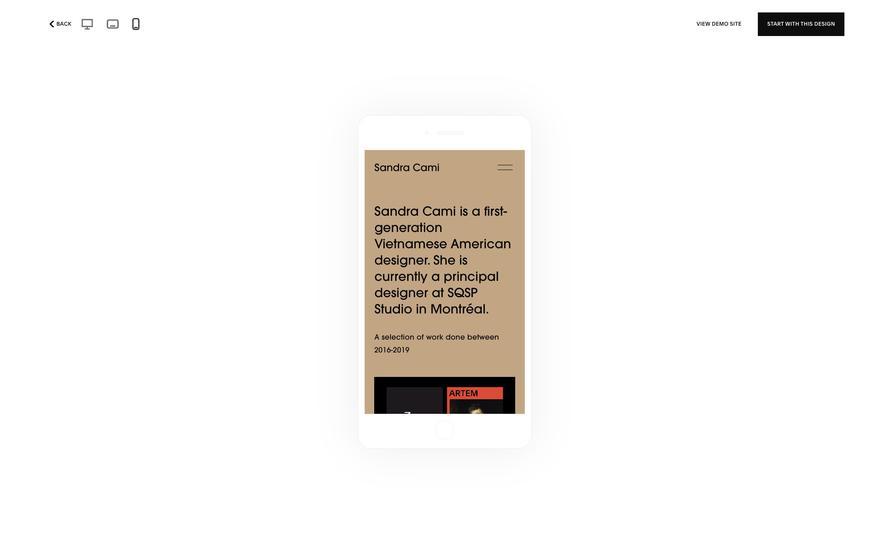 Task type: locate. For each thing, give the bounding box(es) containing it.
3 - from the left
[[146, 21, 149, 30]]

preview template on a tablet device image
[[105, 17, 121, 31]]

online
[[19, 21, 40, 30]]

- left preview template on a tablet device icon
[[95, 21, 97, 30]]

demo
[[712, 21, 729, 27]]

preview template on a mobile device image
[[129, 18, 142, 30]]

4 - from the left
[[167, 21, 169, 30]]

-
[[61, 21, 64, 30], [95, 21, 97, 30], [146, 21, 149, 30], [167, 21, 169, 30], [210, 21, 212, 30], [243, 21, 245, 30], [277, 21, 279, 30]]

- right the courses
[[243, 21, 245, 30]]

back button
[[44, 15, 74, 33]]

amal image
[[69, 0, 300, 90]]

- right store
[[61, 21, 64, 30]]

scheduling
[[171, 21, 208, 30]]

business
[[300, 21, 329, 30]]

start with this design button
[[758, 12, 845, 36]]

back
[[56, 21, 72, 27]]

store
[[42, 21, 59, 30]]

6 - from the left
[[243, 21, 245, 30]]

- left local on the top left
[[277, 21, 279, 30]]

- left the courses
[[210, 21, 212, 30]]

5 - from the left
[[210, 21, 212, 30]]

memberships
[[99, 21, 144, 30]]

design
[[815, 21, 835, 27]]

portfolio
[[65, 21, 93, 30]]

this
[[801, 21, 813, 27]]

- left blog
[[146, 21, 149, 30]]

7 - from the left
[[277, 21, 279, 30]]

- right blog
[[167, 21, 169, 30]]

2 - from the left
[[95, 21, 97, 30]]

carmine
[[329, 464, 361, 473]]



Task type: vqa. For each thing, say whether or not it's contained in the screenshot.
) at the left top
no



Task type: describe. For each thing, give the bounding box(es) containing it.
arcade
[[329, 99, 357, 107]]

brower image
[[589, 0, 820, 90]]

view
[[697, 21, 711, 27]]

view demo site
[[697, 21, 742, 27]]

blog
[[150, 21, 165, 30]]

online store - portfolio - memberships - blog - scheduling - courses - services - local business
[[19, 21, 329, 30]]

courses
[[214, 21, 241, 30]]

preview template on a desktop device image
[[78, 17, 96, 31]]

arcade image
[[329, 0, 560, 90]]

carmine image
[[329, 147, 560, 455]]

view demo site link
[[697, 12, 742, 36]]

with
[[786, 21, 800, 27]]

start
[[768, 21, 784, 27]]

local
[[281, 21, 298, 30]]

services
[[247, 21, 275, 30]]

start with this design
[[768, 21, 835, 27]]

site
[[730, 21, 742, 27]]

1 - from the left
[[61, 21, 64, 30]]



